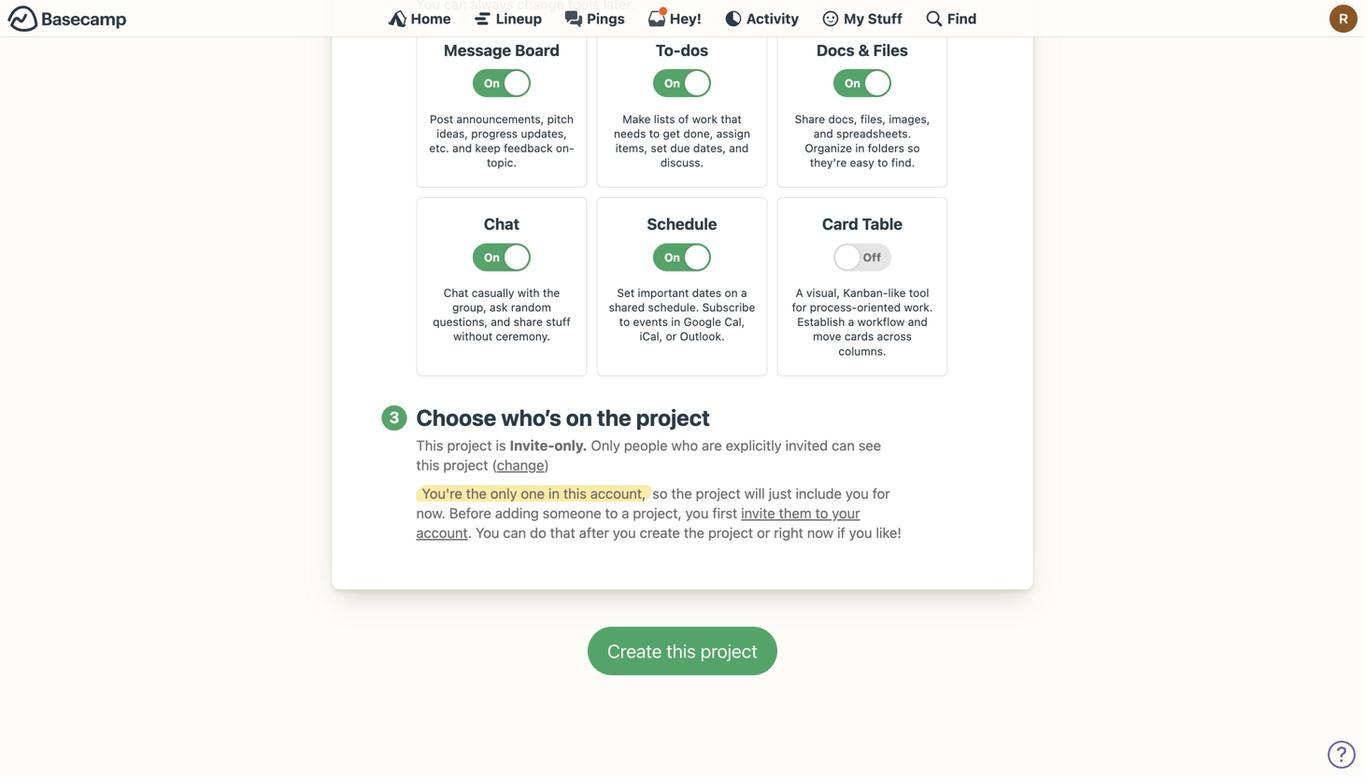 Task type: describe. For each thing, give the bounding box(es) containing it.
lineup
[[496, 10, 542, 27]]

ruby image
[[1330, 5, 1358, 33]]

schedule
[[647, 215, 717, 233]]

someone
[[543, 505, 601, 521]]

stuff
[[546, 315, 571, 329]]

you're
[[422, 485, 462, 502]]

account,
[[590, 485, 646, 502]]

invite
[[741, 505, 775, 521]]

choose who's on the project
[[416, 404, 710, 431]]

ceremony.
[[496, 330, 550, 343]]

can inside only people who are explicitly invited can see this project (
[[832, 437, 855, 454]]

invite them to your account link
[[416, 505, 860, 541]]

progress
[[471, 127, 518, 140]]

keep
[[475, 141, 501, 155]]

so inside share docs, files, images, and spreadsheets. organize in folders so they're easy to find.
[[907, 141, 920, 155]]

find.
[[891, 156, 915, 169]]

who's
[[501, 404, 561, 431]]

work
[[692, 112, 718, 125]]

activity
[[746, 10, 799, 27]]

so the project will just include you for now. before adding someone to a project, you first
[[416, 485, 890, 521]]

group,
[[452, 301, 486, 314]]

share
[[795, 112, 825, 125]]

cal,
[[724, 315, 745, 329]]

them
[[779, 505, 812, 521]]

if
[[837, 525, 845, 541]]

docs
[[817, 41, 855, 59]]

)
[[544, 457, 549, 473]]

a inside a visual, kanban-like tool for process-oriented work. establish a workflow and move cards across columns.
[[848, 315, 854, 329]]

set
[[617, 286, 635, 299]]

. you can do that after you create the project or right now if you like!
[[468, 525, 901, 541]]

a inside so the project will just include you for now. before adding someone to a project, you first
[[622, 505, 629, 521]]

your
[[832, 505, 860, 521]]

0 horizontal spatial on
[[566, 404, 592, 431]]

project inside so the project will just include you for now. before adding someone to a project, you first
[[696, 485, 741, 502]]

1 horizontal spatial or
[[757, 525, 770, 541]]

get
[[663, 127, 680, 140]]

a
[[796, 286, 803, 299]]

find button
[[925, 9, 977, 28]]

files,
[[860, 112, 886, 125]]

for inside a visual, kanban-like tool for process-oriented work. establish a workflow and move cards across columns.
[[792, 301, 807, 314]]

1 vertical spatial can
[[503, 525, 526, 541]]

the right create
[[684, 525, 704, 541]]

project,
[[633, 505, 682, 521]]

ical,
[[639, 330, 663, 343]]

the up only
[[597, 404, 631, 431]]

ask
[[490, 301, 508, 314]]

for inside so the project will just include you for now. before adding someone to a project, you first
[[872, 485, 890, 502]]

the up the before
[[466, 485, 487, 502]]

you right if
[[849, 525, 872, 541]]

make
[[622, 112, 651, 125]]

people
[[624, 437, 668, 454]]

do
[[530, 525, 546, 541]]

just
[[769, 485, 792, 502]]

include
[[796, 485, 842, 502]]

project down first
[[708, 525, 753, 541]]

that for do
[[550, 525, 575, 541]]

images,
[[889, 112, 930, 125]]

(
[[492, 457, 497, 473]]

pings button
[[564, 9, 625, 28]]

and inside share docs, files, images, and spreadsheets. organize in folders so they're easy to find.
[[814, 127, 833, 140]]

explicitly
[[726, 437, 782, 454]]

questions,
[[433, 315, 488, 329]]

cards
[[845, 330, 874, 343]]

see
[[858, 437, 881, 454]]

assign
[[716, 127, 750, 140]]

that for work
[[721, 112, 742, 125]]

workflow
[[857, 315, 905, 329]]

and inside make lists of work that needs to get done, assign items, set due dates, and discuss.
[[729, 141, 749, 155]]

message board
[[444, 41, 560, 59]]

share
[[514, 315, 543, 329]]

activity link
[[724, 9, 799, 28]]

easy
[[850, 156, 874, 169]]

random
[[511, 301, 551, 314]]

and inside post announcements, pitch ideas, progress updates, etc. and keep feedback on- topic.
[[452, 141, 472, 155]]

so inside so the project will just include you for now. before adding someone to a project, you first
[[652, 485, 668, 502]]

folders
[[868, 141, 904, 155]]

spreadsheets.
[[836, 127, 911, 140]]

is
[[496, 437, 506, 454]]

you're the only one in this account,
[[422, 485, 646, 502]]

to inside share docs, files, images, and spreadsheets. organize in folders so they're easy to find.
[[877, 156, 888, 169]]

docs,
[[828, 112, 857, 125]]

card table
[[822, 215, 903, 233]]

hey! button
[[647, 7, 702, 28]]

share docs, files, images, and spreadsheets. organize in folders so they're easy to find.
[[795, 112, 930, 169]]

0 horizontal spatial in
[[548, 485, 560, 502]]

message
[[444, 41, 511, 59]]

to inside invite them to your account
[[815, 505, 828, 521]]

lineup link
[[473, 9, 542, 28]]

right
[[774, 525, 803, 541]]

home
[[411, 10, 451, 27]]

chat for chat casually with the group, ask random questions, and share stuff without ceremony.
[[444, 286, 468, 299]]

like!
[[876, 525, 901, 541]]

create
[[640, 525, 680, 541]]

items,
[[615, 141, 648, 155]]

switch accounts image
[[7, 5, 127, 34]]



Task type: locate. For each thing, give the bounding box(es) containing it.
chat
[[484, 215, 520, 233], [444, 286, 468, 299]]

on-
[[556, 141, 574, 155]]

ideas,
[[437, 127, 468, 140]]

None submit
[[588, 627, 777, 676]]

work.
[[904, 301, 933, 314]]

this up someone
[[563, 485, 587, 502]]

establish
[[797, 315, 845, 329]]

0 vertical spatial this
[[416, 457, 440, 473]]

to down account,
[[605, 505, 618, 521]]

1 horizontal spatial chat
[[484, 215, 520, 233]]

the inside so the project will just include you for now. before adding someone to a project, you first
[[671, 485, 692, 502]]

1 vertical spatial so
[[652, 485, 668, 502]]

casually
[[472, 286, 514, 299]]

to-
[[656, 41, 681, 59]]

find
[[947, 10, 977, 27]]

0 horizontal spatial a
[[622, 505, 629, 521]]

2 vertical spatial a
[[622, 505, 629, 521]]

0 horizontal spatial can
[[503, 525, 526, 541]]

with
[[518, 286, 540, 299]]

and inside a visual, kanban-like tool for process-oriented work. establish a workflow and move cards across columns.
[[908, 315, 928, 329]]

or
[[666, 330, 677, 343], [757, 525, 770, 541]]

table
[[862, 215, 903, 233]]

in
[[855, 141, 865, 155], [671, 315, 680, 329], [548, 485, 560, 502]]

only people who are explicitly invited can see this project (
[[416, 437, 881, 473]]

a visual, kanban-like tool for process-oriented work. establish a workflow and move cards across columns.
[[792, 286, 933, 358]]

on up subscribe
[[725, 286, 738, 299]]

to up now at the right bottom of page
[[815, 505, 828, 521]]

1 horizontal spatial on
[[725, 286, 738, 299]]

&
[[858, 41, 870, 59]]

1 horizontal spatial can
[[832, 437, 855, 454]]

to down folders
[[877, 156, 888, 169]]

a inside set important dates on a shared schedule. subscribe to events in google cal, ical, or outlook.
[[741, 286, 747, 299]]

columns.
[[838, 345, 886, 358]]

0 vertical spatial a
[[741, 286, 747, 299]]

and up organize
[[814, 127, 833, 140]]

in down schedule.
[[671, 315, 680, 329]]

project down choose
[[447, 437, 492, 454]]

oriented
[[857, 301, 901, 314]]

before
[[449, 505, 491, 521]]

hey!
[[670, 10, 702, 27]]

docs & files
[[817, 41, 908, 59]]

files
[[873, 41, 908, 59]]

1 horizontal spatial that
[[721, 112, 742, 125]]

schedule.
[[648, 301, 699, 314]]

to inside so the project will just include you for now. before adding someone to a project, you first
[[605, 505, 618, 521]]

in up easy
[[855, 141, 865, 155]]

a up subscribe
[[741, 286, 747, 299]]

and
[[814, 127, 833, 140], [452, 141, 472, 155], [729, 141, 749, 155], [491, 315, 510, 329], [908, 315, 928, 329]]

only
[[490, 485, 517, 502]]

for up like!
[[872, 485, 890, 502]]

the
[[543, 286, 560, 299], [597, 404, 631, 431], [466, 485, 487, 502], [671, 485, 692, 502], [684, 525, 704, 541]]

0 vertical spatial chat
[[484, 215, 520, 233]]

1 vertical spatial chat
[[444, 286, 468, 299]]

0 horizontal spatial or
[[666, 330, 677, 343]]

2 vertical spatial in
[[548, 485, 560, 502]]

the right with
[[543, 286, 560, 299]]

project up first
[[696, 485, 741, 502]]

so up find.
[[907, 141, 920, 155]]

will
[[744, 485, 765, 502]]

1 horizontal spatial for
[[872, 485, 890, 502]]

important
[[638, 286, 689, 299]]

done,
[[683, 127, 713, 140]]

to-dos
[[656, 41, 708, 59]]

invite-
[[510, 437, 554, 454]]

0 horizontal spatial chat
[[444, 286, 468, 299]]

so up project,
[[652, 485, 668, 502]]

discuss.
[[660, 156, 704, 169]]

you
[[476, 525, 499, 541]]

that up assign at the right top of page
[[721, 112, 742, 125]]

you right 'after'
[[613, 525, 636, 541]]

0 horizontal spatial this
[[416, 457, 440, 473]]

chat up group, on the left of page
[[444, 286, 468, 299]]

a up cards
[[848, 315, 854, 329]]

change
[[497, 457, 544, 473]]

to down shared
[[619, 315, 630, 329]]

1 horizontal spatial so
[[907, 141, 920, 155]]

1 vertical spatial in
[[671, 315, 680, 329]]

0 horizontal spatial so
[[652, 485, 668, 502]]

or right ical,
[[666, 330, 677, 343]]

my stuff button
[[821, 9, 902, 28]]

you up . you can do that after you create the project or right now if you like!
[[685, 505, 709, 521]]

1 vertical spatial that
[[550, 525, 575, 541]]

chat inside chat casually with the group, ask random questions, and share stuff without ceremony.
[[444, 286, 468, 299]]

this inside only people who are explicitly invited can see this project (
[[416, 457, 440, 473]]

.
[[468, 525, 472, 541]]

updates,
[[521, 127, 567, 140]]

to inside make lists of work that needs to get done, assign items, set due dates, and discuss.
[[649, 127, 660, 140]]

1 vertical spatial a
[[848, 315, 854, 329]]

board
[[515, 41, 560, 59]]

and down assign at the right top of page
[[729, 141, 749, 155]]

change link
[[497, 457, 544, 473]]

in right one
[[548, 485, 560, 502]]

that down someone
[[550, 525, 575, 541]]

1 vertical spatial for
[[872, 485, 890, 502]]

you
[[846, 485, 869, 502], [685, 505, 709, 521], [613, 525, 636, 541], [849, 525, 872, 541]]

1 horizontal spatial this
[[563, 485, 587, 502]]

on up the only. on the bottom of the page
[[566, 404, 592, 431]]

can
[[832, 437, 855, 454], [503, 525, 526, 541]]

and down ask
[[491, 315, 510, 329]]

shared
[[609, 301, 645, 314]]

0 vertical spatial or
[[666, 330, 677, 343]]

without
[[453, 330, 493, 343]]

1 vertical spatial or
[[757, 525, 770, 541]]

set important dates on a shared schedule. subscribe to events in google cal, ical, or outlook.
[[609, 286, 755, 343]]

0 horizontal spatial that
[[550, 525, 575, 541]]

announcements,
[[456, 112, 544, 125]]

dos
[[681, 41, 708, 59]]

kanban-
[[843, 286, 888, 299]]

this down the this
[[416, 457, 440, 473]]

0 vertical spatial so
[[907, 141, 920, 155]]

3
[[389, 409, 399, 427]]

0 vertical spatial can
[[832, 437, 855, 454]]

so
[[907, 141, 920, 155], [652, 485, 668, 502]]

you up your
[[846, 485, 869, 502]]

home link
[[388, 9, 451, 28]]

that inside make lists of work that needs to get done, assign items, set due dates, and discuss.
[[721, 112, 742, 125]]

change )
[[497, 457, 549, 473]]

and down work. on the top right
[[908, 315, 928, 329]]

across
[[877, 330, 912, 343]]

2 horizontal spatial a
[[848, 315, 854, 329]]

can left see
[[832, 437, 855, 454]]

the up project,
[[671, 485, 692, 502]]

0 vertical spatial on
[[725, 286, 738, 299]]

chat down topic.
[[484, 215, 520, 233]]

move
[[813, 330, 841, 343]]

who
[[671, 437, 698, 454]]

set
[[651, 141, 667, 155]]

a
[[741, 286, 747, 299], [848, 315, 854, 329], [622, 505, 629, 521]]

1 horizontal spatial in
[[671, 315, 680, 329]]

organize
[[805, 141, 852, 155]]

in inside share docs, files, images, and spreadsheets. organize in folders so they're easy to find.
[[855, 141, 865, 155]]

lists
[[654, 112, 675, 125]]

or inside set important dates on a shared schedule. subscribe to events in google cal, ical, or outlook.
[[666, 330, 677, 343]]

choose
[[416, 404, 496, 431]]

and down ideas,
[[452, 141, 472, 155]]

to up "set"
[[649, 127, 660, 140]]

project left (
[[443, 457, 488, 473]]

card
[[822, 215, 858, 233]]

post announcements, pitch ideas, progress updates, etc. and keep feedback on- topic.
[[429, 112, 574, 169]]

in inside set important dates on a shared schedule. subscribe to events in google cal, ical, or outlook.
[[671, 315, 680, 329]]

1 vertical spatial on
[[566, 404, 592, 431]]

main element
[[0, 0, 1365, 37]]

of
[[678, 112, 689, 125]]

or down 'invite'
[[757, 525, 770, 541]]

0 horizontal spatial for
[[792, 301, 807, 314]]

a down account,
[[622, 505, 629, 521]]

post
[[430, 112, 453, 125]]

and inside chat casually with the group, ask random questions, and share stuff without ceremony.
[[491, 315, 510, 329]]

project inside only people who are explicitly invited can see this project (
[[443, 457, 488, 473]]

this project is invite-only.
[[416, 437, 587, 454]]

pings
[[587, 10, 625, 27]]

visual,
[[806, 286, 840, 299]]

that
[[721, 112, 742, 125], [550, 525, 575, 541]]

0 vertical spatial for
[[792, 301, 807, 314]]

1 horizontal spatial a
[[741, 286, 747, 299]]

the inside chat casually with the group, ask random questions, and share stuff without ceremony.
[[543, 286, 560, 299]]

after
[[579, 525, 609, 541]]

2 horizontal spatial in
[[855, 141, 865, 155]]

they're
[[810, 156, 847, 169]]

for down a
[[792, 301, 807, 314]]

1 vertical spatial this
[[563, 485, 587, 502]]

on inside set important dates on a shared schedule. subscribe to events in google cal, ical, or outlook.
[[725, 286, 738, 299]]

chat for chat
[[484, 215, 520, 233]]

0 vertical spatial in
[[855, 141, 865, 155]]

are
[[702, 437, 722, 454]]

chat casually with the group, ask random questions, and share stuff without ceremony.
[[433, 286, 571, 343]]

process-
[[810, 301, 857, 314]]

can down adding
[[503, 525, 526, 541]]

project up who
[[636, 404, 710, 431]]

0 vertical spatial that
[[721, 112, 742, 125]]

now
[[807, 525, 833, 541]]

to inside set important dates on a shared schedule. subscribe to events in google cal, ical, or outlook.
[[619, 315, 630, 329]]

project
[[636, 404, 710, 431], [447, 437, 492, 454], [443, 457, 488, 473], [696, 485, 741, 502], [708, 525, 753, 541]]



Task type: vqa. For each thing, say whether or not it's contained in the screenshot.
the cards in the top right of the page
yes



